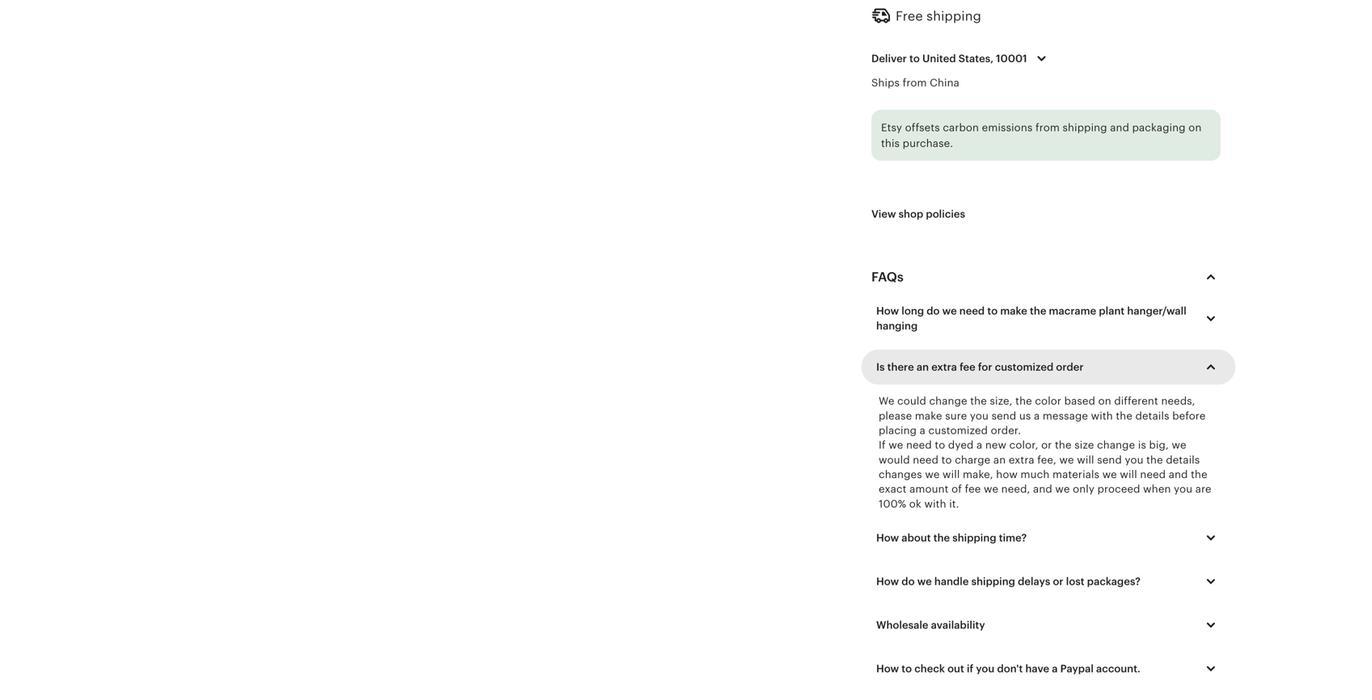 Task type: vqa. For each thing, say whether or not it's contained in the screenshot.
don't
yes



Task type: locate. For each thing, give the bounding box(es) containing it.
details
[[1136, 410, 1170, 422], [1166, 454, 1200, 466]]

3 how from the top
[[877, 576, 899, 588]]

1 horizontal spatial customized
[[995, 361, 1054, 374]]

needs,
[[1162, 395, 1196, 408]]

how do we handle shipping delays or lost packages?
[[877, 576, 1141, 588]]

1 vertical spatial make
[[915, 410, 943, 422]]

2 how from the top
[[877, 532, 899, 545]]

how inside the how about the shipping time? dropdown button
[[877, 532, 899, 545]]

details down different in the bottom of the page
[[1136, 410, 1170, 422]]

the right about
[[934, 532, 950, 545]]

how for how to check out if you don't have a paypal account.
[[877, 663, 899, 676]]

how left about
[[877, 532, 899, 545]]

wholesale
[[877, 620, 929, 632]]

how
[[877, 305, 899, 318], [877, 532, 899, 545], [877, 576, 899, 588], [877, 663, 899, 676]]

you
[[970, 410, 989, 422], [1125, 454, 1144, 466], [1174, 484, 1193, 496], [976, 663, 995, 676]]

0 vertical spatial fee
[[960, 361, 976, 374]]

time?
[[999, 532, 1027, 545]]

0 horizontal spatial and
[[1033, 484, 1053, 496]]

or left the lost
[[1053, 576, 1064, 588]]

an down 'new'
[[994, 454, 1006, 466]]

1 vertical spatial send
[[1097, 454, 1122, 466]]

0 vertical spatial send
[[992, 410, 1017, 422]]

0 horizontal spatial change
[[929, 395, 968, 408]]

there
[[888, 361, 914, 374]]

do
[[927, 305, 940, 318], [902, 576, 915, 588]]

and down much
[[1033, 484, 1053, 496]]

how for how about the shipping time?
[[877, 532, 899, 545]]

to inside how long do we need to make the macrame plant hanger/wall hanging
[[988, 305, 998, 318]]

fee inside we could change the size, the color based on different needs, please make sure you send us a message with the details before placing a customized order. if we need to dyed a new color, or the size change is big, we would need to charge an extra fee, we will send you the details changes we will make, how much materials we will need and the exact amount of fee we need, and we only proceed when you are 100% ok with it.
[[965, 484, 981, 496]]

customized
[[995, 361, 1054, 374], [929, 425, 988, 437]]

1 vertical spatial customized
[[929, 425, 988, 437]]

out
[[948, 663, 965, 676]]

2 vertical spatial and
[[1033, 484, 1053, 496]]

make
[[1001, 305, 1028, 318], [915, 410, 943, 422]]

fee left for
[[960, 361, 976, 374]]

0 vertical spatial and
[[1110, 122, 1130, 134]]

1 horizontal spatial an
[[994, 454, 1006, 466]]

1 vertical spatial with
[[925, 498, 947, 511]]

the down different in the bottom of the page
[[1116, 410, 1133, 422]]

we right if
[[889, 440, 904, 452]]

1 vertical spatial extra
[[1009, 454, 1035, 466]]

1 how from the top
[[877, 305, 899, 318]]

1 horizontal spatial extra
[[1009, 454, 1035, 466]]

and inside etsy offsets carbon emissions from shipping and packaging on this purchase.
[[1110, 122, 1130, 134]]

1 vertical spatial from
[[1036, 122, 1060, 134]]

how about the shipping time?
[[877, 532, 1027, 545]]

0 vertical spatial make
[[1001, 305, 1028, 318]]

0 vertical spatial do
[[927, 305, 940, 318]]

ok
[[910, 498, 922, 511]]

0 vertical spatial an
[[917, 361, 929, 374]]

placing
[[879, 425, 917, 437]]

extra inside we could change the size, the color based on different needs, please make sure you send us a message with the details before placing a customized order. if we need to dyed a new color, or the size change is big, we would need to charge an extra fee, we will send you the details changes we will make, how much materials we will need and the exact amount of fee we need, and we only proceed when you are 100% ok with it.
[[1009, 454, 1035, 466]]

from inside etsy offsets carbon emissions from shipping and packaging on this purchase.
[[1036, 122, 1060, 134]]

please
[[879, 410, 912, 422]]

the
[[1030, 305, 1047, 318], [971, 395, 987, 408], [1016, 395, 1032, 408], [1116, 410, 1133, 422], [1055, 440, 1072, 452], [1147, 454, 1163, 466], [1191, 469, 1208, 481], [934, 532, 950, 545]]

make down the faqs dropdown button
[[1001, 305, 1028, 318]]

for
[[978, 361, 993, 374]]

you right if
[[976, 663, 995, 676]]

an
[[917, 361, 929, 374], [994, 454, 1006, 466]]

send up proceed at the bottom right of page
[[1097, 454, 1122, 466]]

message
[[1043, 410, 1088, 422]]

hanger/wall
[[1128, 305, 1187, 318]]

0 horizontal spatial on
[[1099, 395, 1112, 408]]

the down big, at the bottom right of the page
[[1147, 454, 1163, 466]]

make down could in the right bottom of the page
[[915, 410, 943, 422]]

extra down color, at bottom right
[[1009, 454, 1035, 466]]

how inside how long do we need to make the macrame plant hanger/wall hanging
[[877, 305, 899, 318]]

change up sure
[[929, 395, 968, 408]]

or
[[1042, 440, 1052, 452], [1053, 576, 1064, 588]]

we
[[943, 305, 957, 318], [889, 440, 904, 452], [1172, 440, 1187, 452], [1060, 454, 1074, 466], [925, 469, 940, 481], [1103, 469, 1117, 481], [984, 484, 999, 496], [1056, 484, 1070, 496], [918, 576, 932, 588]]

do right long
[[927, 305, 940, 318]]

handle
[[935, 576, 969, 588]]

on for packaging
[[1189, 122, 1202, 134]]

need up changes
[[913, 454, 939, 466]]

0 vertical spatial customized
[[995, 361, 1054, 374]]

hanging
[[877, 320, 918, 332]]

1 vertical spatial do
[[902, 576, 915, 588]]

0 horizontal spatial do
[[902, 576, 915, 588]]

1 vertical spatial or
[[1053, 576, 1064, 588]]

from right emissions
[[1036, 122, 1060, 134]]

1 horizontal spatial from
[[1036, 122, 1060, 134]]

a right have
[[1052, 663, 1058, 676]]

need inside how long do we need to make the macrame plant hanger/wall hanging
[[960, 305, 985, 318]]

to up for
[[988, 305, 998, 318]]

0 horizontal spatial make
[[915, 410, 943, 422]]

shipping left time?
[[953, 532, 997, 545]]

different
[[1115, 395, 1159, 408]]

need
[[960, 305, 985, 318], [906, 440, 932, 452], [913, 454, 939, 466], [1140, 469, 1166, 481]]

0 horizontal spatial or
[[1042, 440, 1052, 452]]

need up is there an extra fee for customized order
[[960, 305, 985, 318]]

much
[[1021, 469, 1050, 481]]

a right placing
[[920, 425, 926, 437]]

fee
[[960, 361, 976, 374], [965, 484, 981, 496]]

how inside the how to check out if you don't have a paypal account. dropdown button
[[877, 663, 899, 676]]

will up proceed at the bottom right of page
[[1120, 469, 1138, 481]]

fee down make,
[[965, 484, 981, 496]]

paypal
[[1061, 663, 1094, 676]]

or up fee,
[[1042, 440, 1052, 452]]

is
[[877, 361, 885, 374]]

how up hanging
[[877, 305, 899, 318]]

or inside dropdown button
[[1053, 576, 1064, 588]]

fee inside dropdown button
[[960, 361, 976, 374]]

1 horizontal spatial on
[[1189, 122, 1202, 134]]

color
[[1035, 395, 1062, 408]]

how up wholesale
[[877, 576, 899, 588]]

if
[[879, 440, 886, 452]]

1 vertical spatial on
[[1099, 395, 1112, 408]]

with down the based
[[1091, 410, 1113, 422]]

0 horizontal spatial extra
[[932, 361, 957, 374]]

before
[[1173, 410, 1206, 422]]

customized down sure
[[929, 425, 988, 437]]

shipping
[[927, 9, 982, 23], [1063, 122, 1108, 134], [953, 532, 997, 545], [972, 576, 1016, 588]]

change left is
[[1097, 440, 1136, 452]]

1 vertical spatial an
[[994, 454, 1006, 466]]

we right big, at the bottom right of the page
[[1172, 440, 1187, 452]]

packaging
[[1133, 122, 1186, 134]]

on inside etsy offsets carbon emissions from shipping and packaging on this purchase.
[[1189, 122, 1202, 134]]

1 horizontal spatial and
[[1110, 122, 1130, 134]]

you left the are
[[1174, 484, 1193, 496]]

0 vertical spatial on
[[1189, 122, 1202, 134]]

do left handle
[[902, 576, 915, 588]]

1 vertical spatial fee
[[965, 484, 981, 496]]

will
[[1077, 454, 1095, 466], [943, 469, 960, 481], [1120, 469, 1138, 481]]

we right long
[[943, 305, 957, 318]]

details down big, at the bottom right of the page
[[1166, 454, 1200, 466]]

to left 'check'
[[902, 663, 912, 676]]

we left handle
[[918, 576, 932, 588]]

shipping left "packaging"
[[1063, 122, 1108, 134]]

send
[[992, 410, 1017, 422], [1097, 454, 1122, 466]]

4 how from the top
[[877, 663, 899, 676]]

and
[[1110, 122, 1130, 134], [1169, 469, 1188, 481], [1033, 484, 1053, 496]]

will up of at the right of page
[[943, 469, 960, 481]]

1 horizontal spatial make
[[1001, 305, 1028, 318]]

with down amount
[[925, 498, 947, 511]]

a right us
[[1034, 410, 1040, 422]]

customized right for
[[995, 361, 1054, 374]]

on right the based
[[1099, 395, 1112, 408]]

only
[[1073, 484, 1095, 496]]

an inside we could change the size, the color based on different needs, please make sure you send us a message with the details before placing a customized order. if we need to dyed a new color, or the size change is big, we would need to charge an extra fee, we will send you the details changes we will make, how much materials we will need and the exact amount of fee we need, and we only proceed when you are 100% ok with it.
[[994, 454, 1006, 466]]

view shop policies button
[[860, 200, 978, 229]]

0 horizontal spatial from
[[903, 77, 927, 89]]

make inside we could change the size, the color based on different needs, please make sure you send us a message with the details before placing a customized order. if we need to dyed a new color, or the size change is big, we would need to charge an extra fee, we will send you the details changes we will make, how much materials we will need and the exact amount of fee we need, and we only proceed when you are 100% ok with it.
[[915, 410, 943, 422]]

0 vertical spatial extra
[[932, 361, 957, 374]]

and left "packaging"
[[1110, 122, 1130, 134]]

united
[[923, 53, 956, 65]]

1 horizontal spatial with
[[1091, 410, 1113, 422]]

the up us
[[1016, 395, 1032, 408]]

0 vertical spatial with
[[1091, 410, 1113, 422]]

will down "size"
[[1077, 454, 1095, 466]]

the left "size"
[[1055, 440, 1072, 452]]

1 vertical spatial and
[[1169, 469, 1188, 481]]

on
[[1189, 122, 1202, 134], [1099, 395, 1112, 408]]

customized inside we could change the size, the color based on different needs, please make sure you send us a message with the details before placing a customized order. if we need to dyed a new color, or the size change is big, we would need to charge an extra fee, we will send you the details changes we will make, how much materials we will need and the exact amount of fee we need, and we only proceed when you are 100% ok with it.
[[929, 425, 988, 437]]

an right there
[[917, 361, 929, 374]]

send up order.
[[992, 410, 1017, 422]]

extra left for
[[932, 361, 957, 374]]

from
[[903, 77, 927, 89], [1036, 122, 1060, 134]]

1 vertical spatial details
[[1166, 454, 1200, 466]]

the left size,
[[971, 395, 987, 408]]

from right ships
[[903, 77, 927, 89]]

how inside "how do we handle shipping delays or lost packages?" dropdown button
[[877, 576, 899, 588]]

1 horizontal spatial or
[[1053, 576, 1064, 588]]

we could change the size, the color based on different needs, please make sure you send us a message with the details before placing a customized order. if we need to dyed a new color, or the size change is big, we would need to charge an extra fee, we will send you the details changes we will make, how much materials we will need and the exact amount of fee we need, and we only proceed when you are 100% ok with it.
[[879, 395, 1212, 511]]

1 horizontal spatial do
[[927, 305, 940, 318]]

we up amount
[[925, 469, 940, 481]]

0 horizontal spatial an
[[917, 361, 929, 374]]

view
[[872, 208, 896, 220]]

0 vertical spatial or
[[1042, 440, 1052, 452]]

a
[[1034, 410, 1040, 422], [920, 425, 926, 437], [977, 440, 983, 452], [1052, 663, 1058, 676]]

and up when
[[1169, 469, 1188, 481]]

is there an extra fee for customized order
[[877, 361, 1084, 374]]

have
[[1026, 663, 1050, 676]]

0 horizontal spatial customized
[[929, 425, 988, 437]]

shipping left delays
[[972, 576, 1016, 588]]

the inside how long do we need to make the macrame plant hanger/wall hanging
[[1030, 305, 1047, 318]]

how left 'check'
[[877, 663, 899, 676]]

on right "packaging"
[[1189, 122, 1202, 134]]

you right sure
[[970, 410, 989, 422]]

we up proceed at the bottom right of page
[[1103, 469, 1117, 481]]

the left macrame
[[1030, 305, 1047, 318]]

with
[[1091, 410, 1113, 422], [925, 498, 947, 511]]

to down dyed
[[942, 454, 952, 466]]

0 vertical spatial change
[[929, 395, 968, 408]]

1 vertical spatial change
[[1097, 440, 1136, 452]]

extra
[[932, 361, 957, 374], [1009, 454, 1035, 466]]

a inside dropdown button
[[1052, 663, 1058, 676]]

on inside we could change the size, the color based on different needs, please make sure you send us a message with the details before placing a customized order. if we need to dyed a new color, or the size change is big, we would need to charge an extra fee, we will send you the details changes we will make, how much materials we will need and the exact amount of fee we need, and we only proceed when you are 100% ok with it.
[[1099, 395, 1112, 408]]



Task type: describe. For each thing, give the bounding box(es) containing it.
2 horizontal spatial and
[[1169, 469, 1188, 481]]

wholesale availability
[[877, 620, 985, 632]]

shipping inside etsy offsets carbon emissions from shipping and packaging on this purchase.
[[1063, 122, 1108, 134]]

free shipping
[[896, 9, 982, 23]]

proceed
[[1098, 484, 1141, 496]]

a up charge
[[977, 440, 983, 452]]

wholesale availability button
[[864, 609, 1233, 643]]

purchase.
[[903, 137, 953, 150]]

on for based
[[1099, 395, 1112, 408]]

free
[[896, 9, 923, 23]]

make inside how long do we need to make the macrame plant hanger/wall hanging
[[1001, 305, 1028, 318]]

order.
[[991, 425, 1021, 437]]

dyed
[[948, 440, 974, 452]]

shipping inside dropdown button
[[972, 576, 1016, 588]]

do inside how long do we need to make the macrame plant hanger/wall hanging
[[927, 305, 940, 318]]

the up the are
[[1191, 469, 1208, 481]]

1 horizontal spatial will
[[1077, 454, 1095, 466]]

1 horizontal spatial change
[[1097, 440, 1136, 452]]

100%
[[879, 498, 907, 511]]

this
[[881, 137, 900, 150]]

ships
[[872, 77, 900, 89]]

size,
[[990, 395, 1013, 408]]

packages?
[[1087, 576, 1141, 588]]

order
[[1056, 361, 1084, 374]]

deliver to united states, 10001 button
[[860, 42, 1064, 76]]

carbon
[[943, 122, 979, 134]]

macrame
[[1049, 305, 1097, 318]]

if
[[967, 663, 974, 676]]

would
[[879, 454, 910, 466]]

we inside how long do we need to make the macrame plant hanger/wall hanging
[[943, 305, 957, 318]]

shipping up deliver to united states, 10001
[[927, 9, 982, 23]]

etsy
[[881, 122, 902, 134]]

about
[[902, 532, 931, 545]]

how to check out if you don't have a paypal account.
[[877, 663, 1141, 676]]

how about the shipping time? button
[[864, 522, 1233, 556]]

how to check out if you don't have a paypal account. button
[[864, 653, 1233, 685]]

big,
[[1149, 440, 1169, 452]]

check
[[915, 663, 945, 676]]

faqs button
[[857, 258, 1236, 297]]

0 vertical spatial details
[[1136, 410, 1170, 422]]

we down make,
[[984, 484, 999, 496]]

lost
[[1066, 576, 1085, 588]]

could
[[898, 395, 927, 408]]

states,
[[959, 53, 994, 65]]

is there an extra fee for customized order button
[[864, 351, 1233, 385]]

we down 'materials'
[[1056, 484, 1070, 496]]

how
[[996, 469, 1018, 481]]

ships from china
[[872, 77, 960, 89]]

0 horizontal spatial will
[[943, 469, 960, 481]]

0 vertical spatial from
[[903, 77, 927, 89]]

exact
[[879, 484, 907, 496]]

based
[[1065, 395, 1096, 408]]

color,
[[1010, 440, 1039, 452]]

policies
[[926, 208, 966, 220]]

how long do we need to make the macrame plant hanger/wall hanging button
[[864, 297, 1233, 341]]

new
[[986, 440, 1007, 452]]

view shop policies
[[872, 208, 966, 220]]

availability
[[931, 620, 985, 632]]

it.
[[949, 498, 960, 511]]

shop
[[899, 208, 924, 220]]

we inside dropdown button
[[918, 576, 932, 588]]

need up when
[[1140, 469, 1166, 481]]

an inside dropdown button
[[917, 361, 929, 374]]

how for how do we handle shipping delays or lost packages?
[[877, 576, 899, 588]]

of
[[952, 484, 962, 496]]

how for how long do we need to make the macrame plant hanger/wall hanging
[[877, 305, 899, 318]]

are
[[1196, 484, 1212, 496]]

materials
[[1053, 469, 1100, 481]]

size
[[1075, 440, 1094, 452]]

how long do we need to make the macrame plant hanger/wall hanging
[[877, 305, 1187, 332]]

0 horizontal spatial with
[[925, 498, 947, 511]]

10001
[[996, 53, 1027, 65]]

charge
[[955, 454, 991, 466]]

or inside we could change the size, the color based on different needs, please make sure you send us a message with the details before placing a customized order. if we need to dyed a new color, or the size change is big, we would need to charge an extra fee, we will send you the details changes we will make, how much materials we will need and the exact amount of fee we need, and we only proceed when you are 100% ok with it.
[[1042, 440, 1052, 452]]

we up 'materials'
[[1060, 454, 1074, 466]]

account.
[[1097, 663, 1141, 676]]

etsy offsets carbon emissions from shipping and packaging on this purchase.
[[881, 122, 1202, 150]]

do inside dropdown button
[[902, 576, 915, 588]]

customized inside dropdown button
[[995, 361, 1054, 374]]

don't
[[997, 663, 1023, 676]]

china
[[930, 77, 960, 89]]

emissions
[[982, 122, 1033, 134]]

is
[[1138, 440, 1147, 452]]

1 horizontal spatial send
[[1097, 454, 1122, 466]]

you inside dropdown button
[[976, 663, 995, 676]]

how do we handle shipping delays or lost packages? button
[[864, 565, 1233, 599]]

we
[[879, 395, 895, 408]]

2 horizontal spatial will
[[1120, 469, 1138, 481]]

faqs
[[872, 270, 904, 285]]

0 horizontal spatial send
[[992, 410, 1017, 422]]

to left dyed
[[935, 440, 946, 452]]

delays
[[1018, 576, 1051, 588]]

you down is
[[1125, 454, 1144, 466]]

long
[[902, 305, 924, 318]]

plant
[[1099, 305, 1125, 318]]

offsets
[[905, 122, 940, 134]]

shipping inside dropdown button
[[953, 532, 997, 545]]

need,
[[1002, 484, 1031, 496]]

the inside the how about the shipping time? dropdown button
[[934, 532, 950, 545]]

need down placing
[[906, 440, 932, 452]]

make,
[[963, 469, 994, 481]]

deliver to united states, 10001
[[872, 53, 1027, 65]]

extra inside dropdown button
[[932, 361, 957, 374]]

when
[[1144, 484, 1171, 496]]

fee,
[[1038, 454, 1057, 466]]

deliver
[[872, 53, 907, 65]]

sure
[[945, 410, 967, 422]]

amount
[[910, 484, 949, 496]]

us
[[1020, 410, 1031, 422]]

to up "ships from china"
[[910, 53, 920, 65]]



